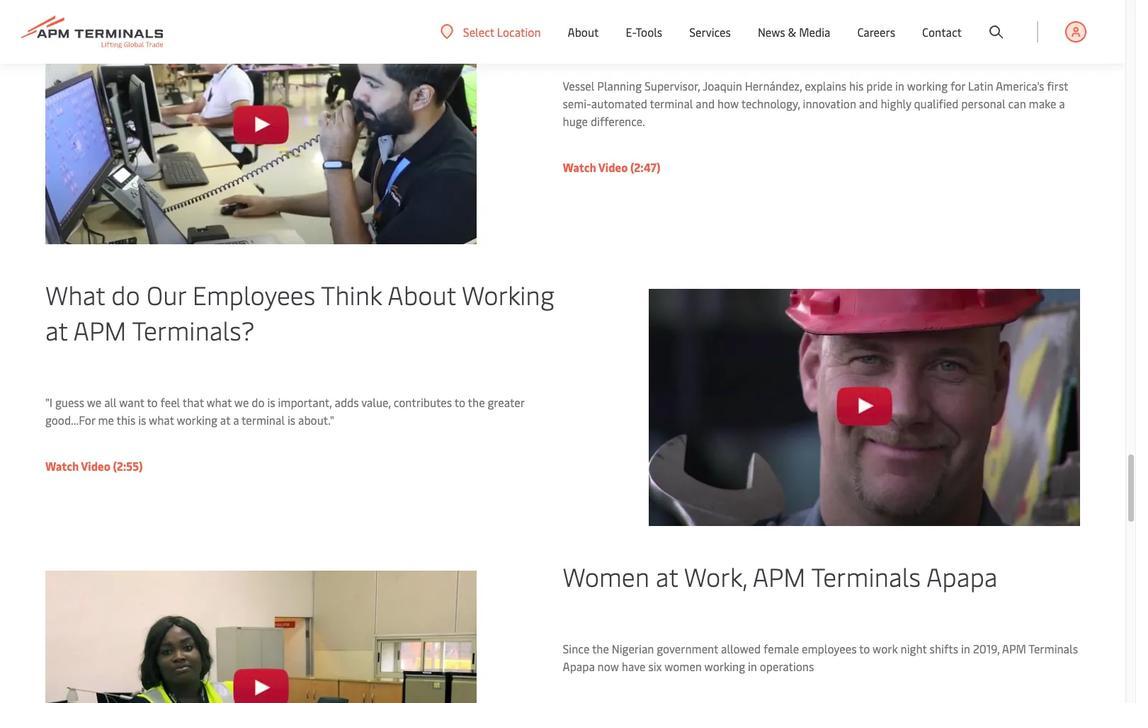 Task type: describe. For each thing, give the bounding box(es) containing it.
apapa inside since the nigerian government allowed female employees to work night shifts in 2019, apm terminals apapa now have six women working in operations
[[563, 659, 595, 675]]

news
[[758, 24, 785, 40]]

&
[[788, 24, 797, 40]]

"i
[[45, 395, 52, 410]]

vessel planning supervisor, joaquin hernández, explains his pride in working for latin america's first semi-automated terminal and how technology, innovation and highly qualified personal can make a huge difference.
[[563, 78, 1068, 129]]

highly
[[881, 95, 912, 111]]

innovation
[[803, 95, 856, 111]]

since the nigerian government allowed female employees to work night shifts in 2019, apm terminals apapa now have six women working in operations
[[563, 641, 1078, 675]]

six
[[648, 659, 662, 675]]

in inside the 'vessel planning supervisor, joaquin hernández, explains his pride in working for latin america's first semi-automated terminal and how technology, innovation and highly qualified personal can make a huge difference.'
[[895, 78, 905, 93]]

watch video (2:55) link
[[45, 459, 143, 474]]

select
[[463, 24, 494, 39]]

careers
[[858, 24, 895, 40]]

0 horizontal spatial in
[[748, 659, 757, 675]]

operations
[[760, 659, 814, 675]]

the inside since the nigerian government allowed female employees to work night shifts in 2019, apm terminals apapa now have six women working in operations
[[592, 641, 609, 657]]

employees
[[802, 641, 857, 657]]

good...for
[[45, 413, 95, 428]]

pride
[[867, 78, 893, 93]]

vessel
[[563, 78, 595, 93]]

technology,
[[742, 95, 800, 111]]

women at work image
[[45, 571, 477, 703]]

e-tools
[[626, 24, 663, 40]]

tools
[[636, 24, 663, 40]]

0 horizontal spatial is
[[138, 413, 146, 428]]

latin
[[968, 78, 994, 93]]

do inside what do our employees think about working at apm terminals?
[[111, 277, 140, 312]]

video for (2:55)
[[81, 459, 110, 474]]

2 vertical spatial at
[[656, 559, 678, 594]]

watch for watch video (2:47)
[[563, 159, 596, 175]]

2 and from the left
[[859, 95, 878, 111]]

a inside the 'vessel planning supervisor, joaquin hernández, explains his pride in working for latin america's first semi-automated terminal and how technology, innovation and highly qualified personal can make a huge difference.'
[[1059, 95, 1065, 111]]

feel
[[161, 395, 180, 410]]

female
[[764, 641, 799, 657]]

select location
[[463, 24, 541, 39]]

government
[[657, 641, 718, 657]]

working
[[462, 277, 555, 312]]

news & media
[[758, 24, 831, 40]]

0 vertical spatial about
[[568, 24, 599, 40]]

now
[[598, 659, 619, 675]]

0 vertical spatial apapa
[[927, 559, 998, 594]]

shifts
[[930, 641, 958, 657]]

do inside "i guess we all want to feel that what we do is important, adds value, contributes to the greater good...for me this is what working at a terminal is about."
[[252, 395, 265, 410]]

nigerian
[[612, 641, 654, 657]]

watch video (2:47)
[[563, 159, 661, 175]]

2019,
[[973, 641, 1000, 657]]

location
[[497, 24, 541, 39]]

the inside "i guess we all want to feel that what we do is important, adds value, contributes to the greater good...for me this is what working at a terminal is about."
[[468, 395, 485, 410]]

terminal inside the 'vessel planning supervisor, joaquin hernández, explains his pride in working for latin america's first semi-automated terminal and how technology, innovation and highly qualified personal can make a huge difference.'
[[650, 95, 693, 111]]

0 horizontal spatial to
[[147, 395, 158, 410]]

women
[[665, 659, 702, 675]]

contact
[[922, 24, 962, 40]]

me
[[98, 413, 114, 428]]

(2:47)
[[630, 159, 661, 175]]

a inside "i guess we all want to feel that what we do is important, adds value, contributes to the greater good...for me this is what working at a terminal is about."
[[233, 413, 239, 428]]

our
[[147, 277, 186, 312]]

apm inside what do our employees think about working at apm terminals?
[[73, 313, 126, 347]]

media
[[799, 24, 831, 40]]

important,
[[278, 395, 332, 410]]

hernández,
[[745, 78, 802, 93]]

1 vertical spatial apm
[[753, 559, 806, 594]]



Task type: locate. For each thing, give the bounding box(es) containing it.
to left "work"
[[859, 641, 870, 657]]

contributes
[[394, 395, 452, 410]]

0 vertical spatial video
[[598, 159, 628, 175]]

working inside the 'vessel planning supervisor, joaquin hernández, explains his pride in working for latin america's first semi-automated terminal and how technology, innovation and highly qualified personal can make a huge difference.'
[[907, 78, 948, 93]]

0 vertical spatial what
[[206, 395, 232, 410]]

that
[[183, 395, 204, 410]]

1 horizontal spatial watch
[[563, 159, 596, 175]]

1 horizontal spatial terminal
[[650, 95, 693, 111]]

2 horizontal spatial is
[[288, 413, 296, 428]]

2 vertical spatial apm
[[1002, 641, 1026, 657]]

do left important,
[[252, 395, 265, 410]]

select location button
[[441, 24, 541, 39]]

1 vertical spatial apapa
[[563, 659, 595, 675]]

a
[[1059, 95, 1065, 111], [233, 413, 239, 428]]

1 horizontal spatial video
[[598, 159, 628, 175]]

1 horizontal spatial what
[[206, 395, 232, 410]]

1 horizontal spatial terminals
[[1029, 641, 1078, 657]]

0 horizontal spatial apm
[[73, 313, 126, 347]]

careers button
[[858, 0, 895, 64]]

joaquin image
[[45, 7, 477, 245]]

working up qualified
[[907, 78, 948, 93]]

and down pride
[[859, 95, 878, 111]]

(2:55)
[[113, 459, 143, 474]]

is left important,
[[267, 395, 275, 410]]

terminal down important,
[[242, 413, 285, 428]]

explains
[[805, 78, 847, 93]]

watch
[[563, 159, 596, 175], [45, 459, 79, 474]]

the
[[468, 395, 485, 410], [592, 641, 609, 657]]

2 vertical spatial working
[[705, 659, 745, 675]]

apm right work,
[[753, 559, 806, 594]]

huge
[[563, 113, 588, 129]]

1 vertical spatial terminals
[[1029, 641, 1078, 657]]

1 horizontal spatial to
[[455, 395, 465, 410]]

0 horizontal spatial working
[[177, 413, 217, 428]]

watch down huge
[[563, 159, 596, 175]]

what down feel at the left bottom
[[149, 413, 174, 428]]

services
[[689, 24, 731, 40]]

work,
[[684, 559, 747, 594]]

we right that
[[234, 395, 249, 410]]

employees
[[192, 277, 315, 312]]

watch down good...for
[[45, 459, 79, 474]]

0 horizontal spatial and
[[696, 95, 715, 111]]

first
[[1047, 78, 1068, 93]]

0 horizontal spatial video
[[81, 459, 110, 474]]

to left feel at the left bottom
[[147, 395, 158, 410]]

0 horizontal spatial at
[[45, 313, 68, 347]]

0 vertical spatial apm
[[73, 313, 126, 347]]

video left (2:47)
[[598, 159, 628, 175]]

video
[[598, 159, 628, 175], [81, 459, 110, 474]]

0 vertical spatial do
[[111, 277, 140, 312]]

1 vertical spatial terminal
[[242, 413, 285, 428]]

the left greater
[[468, 395, 485, 410]]

how
[[718, 95, 739, 111]]

about
[[568, 24, 599, 40], [388, 277, 456, 312]]

all
[[104, 395, 117, 410]]

the up now
[[592, 641, 609, 657]]

what
[[45, 277, 105, 312]]

1 we from the left
[[87, 395, 101, 410]]

is down important,
[[288, 413, 296, 428]]

2 horizontal spatial in
[[961, 641, 970, 657]]

watch video (2:47) link
[[563, 159, 661, 175]]

2 we from the left
[[234, 395, 249, 410]]

make
[[1029, 95, 1057, 111]]

work
[[873, 641, 898, 657]]

night
[[901, 641, 927, 657]]

1 vertical spatial the
[[592, 641, 609, 657]]

terminals?
[[132, 313, 255, 347]]

0 vertical spatial terminals
[[812, 559, 921, 594]]

working down that
[[177, 413, 217, 428]]

0 horizontal spatial do
[[111, 277, 140, 312]]

1 horizontal spatial is
[[267, 395, 275, 410]]

1 horizontal spatial the
[[592, 641, 609, 657]]

automated
[[591, 95, 647, 111]]

difference.
[[591, 113, 645, 129]]

greater
[[488, 395, 524, 410]]

watch for watch video (2:55)
[[45, 459, 79, 474]]

2 horizontal spatial at
[[656, 559, 678, 594]]

to inside since the nigerian government allowed female employees to work night shifts in 2019, apm terminals apapa now have six women working in operations
[[859, 641, 870, 657]]

what right that
[[206, 395, 232, 410]]

adds
[[335, 395, 359, 410]]

1 vertical spatial working
[[177, 413, 217, 428]]

allowed
[[721, 641, 761, 657]]

do
[[111, 277, 140, 312], [252, 395, 265, 410]]

1 and from the left
[[696, 95, 715, 111]]

and
[[696, 95, 715, 111], [859, 95, 878, 111]]

is
[[267, 395, 275, 410], [138, 413, 146, 428], [288, 413, 296, 428]]

0 horizontal spatial terminals
[[812, 559, 921, 594]]

watch video (2:55)
[[45, 459, 143, 474]]

1 horizontal spatial and
[[859, 95, 878, 111]]

e-tools button
[[626, 0, 663, 64]]

and left how at the right top of page
[[696, 95, 715, 111]]

about button
[[568, 0, 599, 64]]

supervisor,
[[645, 78, 700, 93]]

e-
[[626, 24, 636, 40]]

in up highly
[[895, 78, 905, 93]]

1 vertical spatial watch
[[45, 459, 79, 474]]

1 vertical spatial at
[[220, 413, 230, 428]]

1 horizontal spatial do
[[252, 395, 265, 410]]

we left all
[[87, 395, 101, 410]]

women at work, apm terminals apapa
[[563, 559, 998, 594]]

1 vertical spatial what
[[149, 413, 174, 428]]

1 horizontal spatial apm
[[753, 559, 806, 594]]

contact button
[[922, 0, 962, 64]]

0 vertical spatial working
[[907, 78, 948, 93]]

joaquin
[[703, 78, 742, 93]]

1 vertical spatial do
[[252, 395, 265, 410]]

"i guess we all want to feel that what we do is important, adds value, contributes to the greater good...for me this is what working at a terminal is about."
[[45, 395, 524, 428]]

0 horizontal spatial we
[[87, 395, 101, 410]]

america's
[[996, 78, 1044, 93]]

planning
[[597, 78, 642, 93]]

terminal down supervisor,
[[650, 95, 693, 111]]

2 vertical spatial in
[[748, 659, 757, 675]]

1 horizontal spatial a
[[1059, 95, 1065, 111]]

at inside what do our employees think about working at apm terminals?
[[45, 313, 68, 347]]

apapa
[[927, 559, 998, 594], [563, 659, 595, 675]]

think
[[321, 277, 382, 312]]

1 horizontal spatial we
[[234, 395, 249, 410]]

0 horizontal spatial about
[[388, 277, 456, 312]]

2 horizontal spatial to
[[859, 641, 870, 657]]

what do our employees think about working at apm terminals?
[[45, 277, 555, 347]]

to right contributes
[[455, 395, 465, 410]]

about left e-
[[568, 24, 599, 40]]

want
[[119, 395, 144, 410]]

0 vertical spatial terminal
[[650, 95, 693, 111]]

at inside "i guess we all want to feel that what we do is important, adds value, contributes to the greater good...for me this is what working at a terminal is about."
[[220, 413, 230, 428]]

terminal
[[650, 95, 693, 111], [242, 413, 285, 428]]

2 horizontal spatial working
[[907, 78, 948, 93]]

0 vertical spatial a
[[1059, 95, 1065, 111]]

1 horizontal spatial about
[[568, 24, 599, 40]]

about."
[[298, 413, 334, 428]]

apm down the what
[[73, 313, 126, 347]]

value,
[[361, 395, 391, 410]]

what
[[206, 395, 232, 410], [149, 413, 174, 428]]

1 vertical spatial video
[[81, 459, 110, 474]]

0 horizontal spatial a
[[233, 413, 239, 428]]

in down allowed on the bottom of the page
[[748, 659, 757, 675]]

1 horizontal spatial at
[[220, 413, 230, 428]]

1 horizontal spatial working
[[705, 659, 745, 675]]

this
[[117, 413, 135, 428]]

to
[[147, 395, 158, 410], [455, 395, 465, 410], [859, 641, 870, 657]]

about right the think
[[388, 277, 456, 312]]

working inside since the nigerian government allowed female employees to work night shifts in 2019, apm terminals apapa now have six women working in operations
[[705, 659, 745, 675]]

news & media button
[[758, 0, 831, 64]]

video for (2:47)
[[598, 159, 628, 175]]

1 vertical spatial a
[[233, 413, 239, 428]]

working inside "i guess we all want to feel that what we do is important, adds value, contributes to the greater good...for me this is what working at a terminal is about."
[[177, 413, 217, 428]]

working down allowed on the bottom of the page
[[705, 659, 745, 675]]

personal
[[962, 95, 1006, 111]]

apm inside since the nigerian government allowed female employees to work night shifts in 2019, apm terminals apapa now have six women working in operations
[[1002, 641, 1026, 657]]

terminals inside since the nigerian government allowed female employees to work night shifts in 2019, apm terminals apapa now have six women working in operations
[[1029, 641, 1078, 657]]

video left (2:55)
[[81, 459, 110, 474]]

services button
[[689, 0, 731, 64]]

do left our
[[111, 277, 140, 312]]

his
[[849, 78, 864, 93]]

is right this
[[138, 413, 146, 428]]

0 horizontal spatial what
[[149, 413, 174, 428]]

in
[[895, 78, 905, 93], [961, 641, 970, 657], [748, 659, 757, 675]]

we
[[87, 395, 101, 410], [234, 395, 249, 410]]

have
[[622, 659, 646, 675]]

semi-
[[563, 95, 591, 111]]

1 horizontal spatial apapa
[[927, 559, 998, 594]]

our employees image
[[649, 289, 1080, 526]]

terminals
[[812, 559, 921, 594], [1029, 641, 1078, 657]]

0 horizontal spatial watch
[[45, 459, 79, 474]]

0 horizontal spatial terminal
[[242, 413, 285, 428]]

0 vertical spatial watch
[[563, 159, 596, 175]]

1 vertical spatial in
[[961, 641, 970, 657]]

terminal inside "i guess we all want to feel that what we do is important, adds value, contributes to the greater good...for me this is what working at a terminal is about."
[[242, 413, 285, 428]]

0 vertical spatial in
[[895, 78, 905, 93]]

1 horizontal spatial in
[[895, 78, 905, 93]]

0 horizontal spatial apapa
[[563, 659, 595, 675]]

for
[[951, 78, 965, 93]]

2 horizontal spatial apm
[[1002, 641, 1026, 657]]

0 vertical spatial at
[[45, 313, 68, 347]]

0 horizontal spatial the
[[468, 395, 485, 410]]

0 vertical spatial the
[[468, 395, 485, 410]]

1 vertical spatial about
[[388, 277, 456, 312]]

in left 2019,
[[961, 641, 970, 657]]

since
[[563, 641, 590, 657]]

apm right 2019,
[[1002, 641, 1026, 657]]

can
[[1008, 95, 1026, 111]]

guess
[[55, 395, 84, 410]]

women
[[563, 559, 649, 594]]

about inside what do our employees think about working at apm terminals?
[[388, 277, 456, 312]]

qualified
[[914, 95, 959, 111]]



Task type: vqa. For each thing, say whether or not it's contained in the screenshot.
the Los in Pier 400 Los Angeles
no



